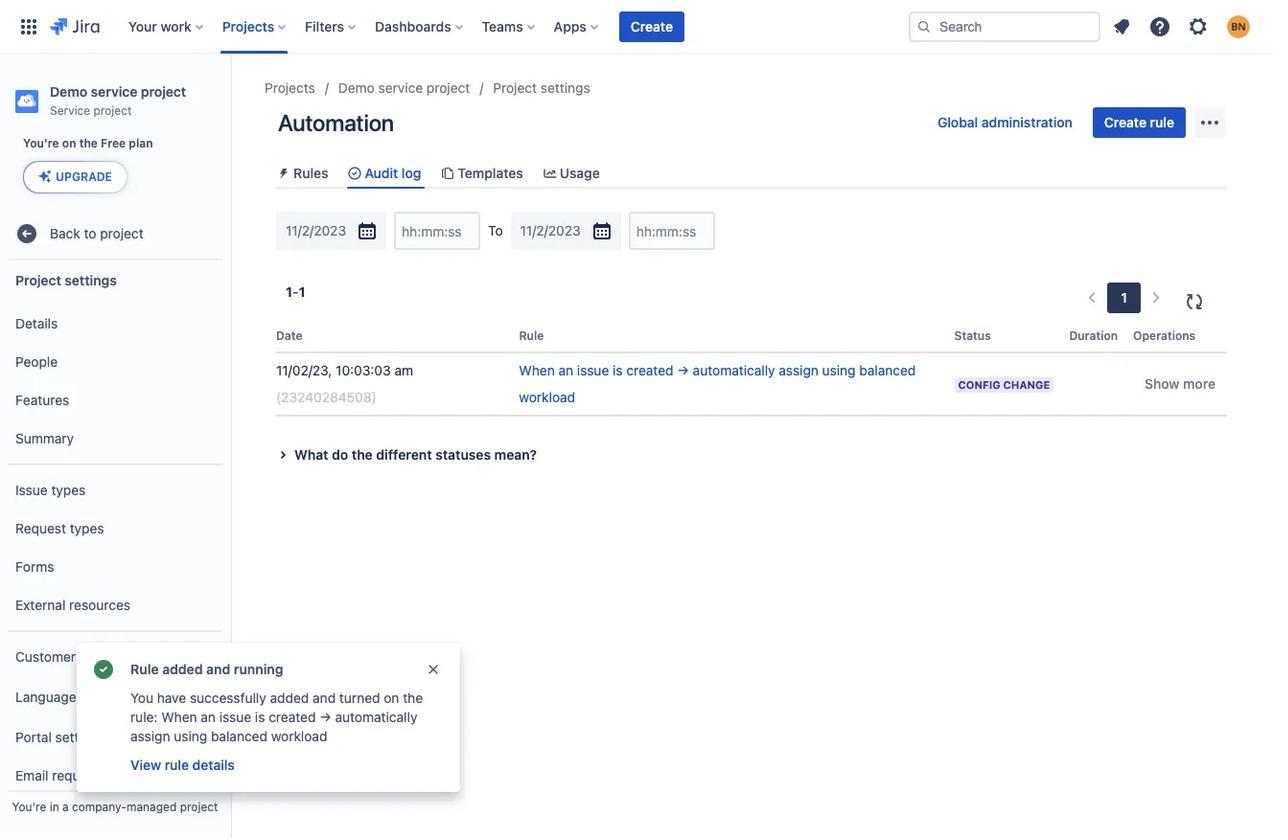 Task type: describe. For each thing, give the bounding box(es) containing it.
1 horizontal spatial 1
[[299, 284, 305, 300]]

primary element
[[12, 0, 909, 53]]

1 button
[[1108, 283, 1141, 314]]

when inside when an issue is created → automatically assign using balanced workload
[[519, 363, 555, 379]]

support
[[80, 689, 128, 705]]

appswitcher icon image
[[17, 15, 40, 38]]

0 vertical spatial project settings
[[493, 80, 590, 96]]

log
[[402, 165, 421, 181]]

what
[[294, 447, 328, 463]]

1 - 1
[[286, 284, 305, 300]]

your work button
[[122, 11, 211, 42]]

dashboards button
[[369, 11, 470, 42]]

service
[[50, 104, 90, 118]]

language support
[[15, 689, 128, 705]]

rule added and running
[[130, 662, 283, 678]]

→ inside you have successfully added and turned on the rule: when an issue is created → automatically assign using balanced workload
[[319, 710, 331, 726]]

types for issue types
[[51, 482, 86, 498]]

resources
[[69, 597, 130, 613]]

show more button
[[1133, 369, 1227, 400]]

(23240284508)
[[276, 389, 377, 406]]

-
[[292, 284, 299, 300]]

language
[[15, 689, 76, 705]]

demo service project service project
[[50, 83, 186, 118]]

free
[[101, 136, 126, 151]]

running
[[234, 662, 283, 678]]

automatically inside you have successfully added and turned on the rule: when an issue is created → automatically assign using balanced workload
[[335, 710, 417, 726]]

create for create rule
[[1104, 114, 1147, 130]]

created inside when an issue is created → automatically assign using balanced workload
[[626, 363, 674, 379]]

dismiss image
[[426, 663, 441, 678]]

success image
[[92, 659, 115, 682]]

what do the different statuses mean? button
[[271, 444, 1227, 467]]

1 vertical spatial project settings
[[15, 272, 117, 288]]

project up free
[[94, 104, 132, 118]]

you have successfully added and turned on the rule: when an issue is created → automatically assign using balanced workload
[[130, 690, 423, 745]]

create rule button
[[1093, 107, 1186, 138]]

0 vertical spatial added
[[162, 662, 203, 678]]

1 vertical spatial settings
[[65, 272, 117, 288]]

global administration
[[938, 114, 1073, 130]]

usage image
[[542, 165, 558, 181]]

projects link
[[265, 77, 315, 100]]

requests
[[52, 768, 106, 784]]

projects for projects link at top left
[[265, 80, 315, 96]]

project down details
[[180, 801, 218, 815]]

11/02/23, 10:03:03 am
[[276, 363, 413, 379]]

rule for create
[[1150, 114, 1175, 130]]

audit log image
[[348, 165, 363, 181]]

request types
[[15, 520, 104, 537]]

you're in a company-managed project
[[12, 801, 218, 815]]

config
[[958, 379, 1001, 391]]

people
[[15, 353, 58, 370]]

in
[[50, 801, 59, 815]]

audit log
[[365, 165, 421, 181]]

group containing details
[[8, 299, 222, 464]]

banner containing your work
[[0, 0, 1273, 54]]

balanced inside when an issue is created → automatically assign using balanced workload
[[859, 363, 916, 379]]

1 for 1 - 1
[[286, 284, 292, 300]]

settings image
[[1187, 15, 1210, 38]]

features link
[[8, 382, 222, 420]]

workload inside when an issue is created → automatically assign using balanced workload
[[519, 389, 575, 406]]

view rule details button
[[128, 755, 237, 778]]

automatically inside when an issue is created → automatically assign using balanced workload
[[693, 363, 775, 379]]

templates
[[458, 165, 523, 181]]

rules image
[[276, 165, 291, 181]]

rule for view
[[165, 757, 189, 774]]

view rule details
[[130, 757, 235, 774]]

automation
[[278, 109, 394, 136]]

permissions
[[79, 649, 154, 665]]

back
[[50, 225, 80, 241]]

create button
[[619, 11, 685, 42]]

operations
[[1133, 329, 1196, 343]]

1 11/2/2023 from the left
[[286, 223, 346, 239]]

teams
[[482, 18, 523, 34]]

issue inside when an issue is created → automatically assign using balanced workload
[[577, 363, 609, 379]]

rule for rule added and running
[[130, 662, 159, 678]]

audit
[[365, 165, 398, 181]]

sidebar navigation image
[[209, 77, 251, 115]]

more
[[1183, 376, 1216, 392]]

people link
[[8, 343, 222, 382]]

workload inside you have successfully added and turned on the rule: when an issue is created → automatically assign using balanced workload
[[271, 729, 327, 745]]

demo service project link
[[338, 77, 470, 100]]

summary link
[[8, 420, 222, 458]]

search image
[[917, 19, 932, 34]]

dashboards
[[375, 18, 451, 34]]

project settings link
[[493, 77, 590, 100]]

is inside when an issue is created → automatically assign using balanced workload
[[613, 363, 623, 379]]

a
[[62, 801, 69, 815]]

1 hh:mm:ss field from the left
[[396, 214, 479, 248]]

service for demo service project
[[378, 80, 423, 96]]

actions image
[[1199, 111, 1222, 134]]

language support link
[[8, 677, 222, 719]]

successfully
[[190, 690, 266, 707]]

to
[[84, 225, 96, 241]]

0 horizontal spatial project
[[15, 272, 61, 288]]

the for free
[[79, 136, 98, 151]]

duration
[[1069, 329, 1118, 343]]

what do the different statuses mean?
[[294, 447, 537, 463]]

apps
[[554, 18, 587, 34]]

Search field
[[909, 11, 1101, 42]]

have
[[157, 690, 186, 707]]

added inside you have successfully added and turned on the rule: when an issue is created → automatically assign using balanced workload
[[270, 690, 309, 707]]

features
[[15, 392, 69, 408]]

your profile and settings image
[[1227, 15, 1250, 38]]

issue types
[[15, 482, 86, 498]]

issue inside you have successfully added and turned on the rule: when an issue is created → automatically assign using balanced workload
[[219, 710, 251, 726]]

administration
[[982, 114, 1073, 130]]

project for demo service project
[[427, 80, 470, 96]]

templates image
[[440, 165, 456, 181]]

global
[[938, 114, 978, 130]]

your work
[[128, 18, 192, 34]]

email
[[15, 768, 48, 784]]

demo service project
[[338, 80, 470, 96]]

do
[[332, 447, 348, 463]]

10:03:03
[[336, 363, 391, 379]]

expand image
[[271, 444, 294, 467]]

portal settings
[[15, 729, 105, 746]]

notifications image
[[1110, 15, 1133, 38]]

using inside when an issue is created → automatically assign using balanced workload
[[822, 363, 856, 379]]



Task type: locate. For each thing, give the bounding box(es) containing it.
project down teams dropdown button
[[493, 80, 537, 96]]

2 11/2/2023 from the left
[[520, 223, 581, 239]]

when inside you have successfully added and turned on the rule: when an issue is created → automatically assign using balanced workload
[[161, 710, 197, 726]]

0 vertical spatial the
[[79, 136, 98, 151]]

3 group from the top
[[8, 631, 222, 839]]

demo for demo service project service project
[[50, 83, 87, 100]]

service up free
[[91, 83, 137, 100]]

0 vertical spatial is
[[613, 363, 623, 379]]

rule:
[[130, 710, 158, 726]]

0 horizontal spatial on
[[62, 136, 76, 151]]

0 vertical spatial using
[[822, 363, 856, 379]]

when
[[519, 363, 555, 379], [161, 710, 197, 726]]

2 group from the top
[[8, 464, 222, 631]]

assign inside when an issue is created → automatically assign using balanced workload
[[779, 363, 819, 379]]

project right to
[[100, 225, 144, 241]]

forms link
[[8, 548, 222, 587]]

1
[[286, 284, 292, 300], [299, 284, 305, 300], [1121, 290, 1128, 306]]

0 horizontal spatial when
[[161, 710, 197, 726]]

on right turned
[[384, 690, 399, 707]]

0 vertical spatial on
[[62, 136, 76, 151]]

0 horizontal spatial rule
[[130, 662, 159, 678]]

11/2/2023 right to
[[520, 223, 581, 239]]

1 vertical spatial an
[[201, 710, 216, 726]]

projects for projects popup button
[[222, 18, 274, 34]]

0 horizontal spatial and
[[206, 662, 230, 678]]

0 horizontal spatial balanced
[[211, 729, 267, 745]]

global administration link
[[926, 107, 1084, 138]]

1 vertical spatial assign
[[130, 729, 170, 745]]

forms
[[15, 559, 54, 575]]

balanced inside you have successfully added and turned on the rule: when an issue is created → automatically assign using balanced workload
[[211, 729, 267, 745]]

tab list containing rules
[[268, 157, 1235, 189]]

0 vertical spatial →
[[677, 363, 689, 379]]

settings down apps
[[541, 80, 590, 96]]

→
[[677, 363, 689, 379], [319, 710, 331, 726]]

types right the issue
[[51, 482, 86, 498]]

projects right the work
[[222, 18, 274, 34]]

when an issue is created → automatically assign using balanced workload
[[519, 363, 916, 406]]

0 horizontal spatial created
[[269, 710, 316, 726]]

1 vertical spatial workload
[[271, 729, 327, 745]]

projects button
[[216, 11, 294, 42]]

types right request
[[70, 520, 104, 537]]

0 horizontal spatial added
[[162, 662, 203, 678]]

using inside you have successfully added and turned on the rule: when an issue is created → automatically assign using balanced workload
[[174, 729, 207, 745]]

2 vertical spatial settings
[[55, 729, 105, 746]]

create for create
[[631, 18, 673, 34]]

0 vertical spatial issue
[[577, 363, 609, 379]]

project for demo service project service project
[[141, 83, 186, 100]]

1 horizontal spatial hh:mm:ss field
[[631, 214, 713, 248]]

1 horizontal spatial on
[[384, 690, 399, 707]]

0 horizontal spatial rule
[[165, 757, 189, 774]]

details
[[15, 315, 58, 331]]

1 horizontal spatial is
[[613, 363, 623, 379]]

1 horizontal spatial automatically
[[693, 363, 775, 379]]

is inside you have successfully added and turned on the rule: when an issue is created → automatically assign using balanced workload
[[255, 710, 265, 726]]

1 vertical spatial create
[[1104, 114, 1147, 130]]

0 horizontal spatial issue
[[219, 710, 251, 726]]

request types link
[[8, 510, 222, 548]]

you're for you're on the free plan
[[23, 136, 59, 151]]

rule right view
[[165, 757, 189, 774]]

0 horizontal spatial 1
[[286, 284, 292, 300]]

rule inside view rule details button
[[165, 757, 189, 774]]

you
[[130, 690, 153, 707]]

0 horizontal spatial project settings
[[15, 272, 117, 288]]

view
[[130, 757, 161, 774]]

create left actions icon
[[1104, 114, 1147, 130]]

show more
[[1145, 376, 1216, 392]]

1 inside button
[[1121, 290, 1128, 306]]

plan
[[129, 136, 153, 151]]

1 vertical spatial →
[[319, 710, 331, 726]]

0 vertical spatial you're
[[23, 136, 59, 151]]

1 horizontal spatial balanced
[[859, 363, 916, 379]]

1 horizontal spatial an
[[559, 363, 573, 379]]

and up successfully
[[206, 662, 230, 678]]

date
[[276, 329, 303, 343]]

0 horizontal spatial →
[[319, 710, 331, 726]]

turned
[[339, 690, 380, 707]]

an inside you have successfully added and turned on the rule: when an issue is created → automatically assign using balanced workload
[[201, 710, 216, 726]]

1 horizontal spatial when
[[519, 363, 555, 379]]

workload
[[519, 389, 575, 406], [271, 729, 327, 745]]

1 horizontal spatial service
[[378, 80, 423, 96]]

customer
[[15, 649, 76, 665]]

project settings down apps
[[493, 80, 590, 96]]

rule
[[519, 329, 544, 343], [130, 662, 159, 678]]

and inside you have successfully added and turned on the rule: when an issue is created → automatically assign using balanced workload
[[313, 690, 336, 707]]

customer permissions
[[15, 649, 154, 665]]

group containing customer permissions
[[8, 631, 222, 839]]

added up have
[[162, 662, 203, 678]]

rule inside create rule "button"
[[1150, 114, 1175, 130]]

workload up mean?
[[519, 389, 575, 406]]

service for demo service project service project
[[91, 83, 137, 100]]

1 for 1
[[1121, 290, 1128, 306]]

balanced up details
[[211, 729, 267, 745]]

projects inside popup button
[[222, 18, 274, 34]]

upgrade
[[56, 170, 112, 184]]

when up mean?
[[519, 363, 555, 379]]

rule left actions icon
[[1150, 114, 1175, 130]]

0 horizontal spatial is
[[255, 710, 265, 726]]

when an issue is created → automatically assign using balanced workload link
[[519, 363, 916, 406]]

project settings
[[493, 80, 590, 96], [15, 272, 117, 288]]

1 vertical spatial balanced
[[211, 729, 267, 745]]

you're on the free plan
[[23, 136, 153, 151]]

2 vertical spatial the
[[403, 690, 423, 707]]

service
[[378, 80, 423, 96], [91, 83, 137, 100]]

summary
[[15, 430, 74, 446]]

0 vertical spatial balanced
[[859, 363, 916, 379]]

1 horizontal spatial added
[[270, 690, 309, 707]]

pagination element
[[1077, 283, 1172, 314]]

0 vertical spatial rule
[[1150, 114, 1175, 130]]

1 horizontal spatial issue
[[577, 363, 609, 379]]

types
[[51, 482, 86, 498], [70, 520, 104, 537]]

on inside you have successfully added and turned on the rule: when an issue is created → automatically assign using balanced workload
[[384, 690, 399, 707]]

0 vertical spatial types
[[51, 482, 86, 498]]

demo for demo service project
[[338, 80, 375, 96]]

change
[[1003, 379, 1050, 391]]

apps button
[[548, 11, 606, 42]]

usage
[[560, 165, 600, 181]]

work
[[161, 18, 192, 34]]

0 horizontal spatial hh:mm:ss field
[[396, 214, 479, 248]]

0 vertical spatial workload
[[519, 389, 575, 406]]

1 vertical spatial rule
[[130, 662, 159, 678]]

1 horizontal spatial 11/2/2023
[[520, 223, 581, 239]]

0 vertical spatial when
[[519, 363, 555, 379]]

settings
[[541, 80, 590, 96], [65, 272, 117, 288], [55, 729, 105, 746]]

0 vertical spatial created
[[626, 363, 674, 379]]

jira image
[[50, 15, 99, 38], [50, 15, 99, 38]]

1 horizontal spatial demo
[[338, 80, 375, 96]]

1 horizontal spatial the
[[352, 447, 373, 463]]

help image
[[1149, 15, 1172, 38]]

project settings down back
[[15, 272, 117, 288]]

to
[[488, 223, 503, 239]]

portal
[[15, 729, 52, 746]]

you're down service
[[23, 136, 59, 151]]

external resources
[[15, 597, 130, 613]]

1 horizontal spatial assign
[[779, 363, 819, 379]]

2 hh:mm:ss field from the left
[[631, 214, 713, 248]]

automatically down turned
[[335, 710, 417, 726]]

types inside issue types link
[[51, 482, 86, 498]]

2 horizontal spatial the
[[403, 690, 423, 707]]

details
[[192, 757, 235, 774]]

settings inside 'link'
[[55, 729, 105, 746]]

0 vertical spatial project
[[493, 80, 537, 96]]

0 horizontal spatial the
[[79, 136, 98, 151]]

1 vertical spatial you're
[[12, 801, 46, 815]]

0 horizontal spatial service
[[91, 83, 137, 100]]

1 vertical spatial on
[[384, 690, 399, 707]]

service inside demo service project service project
[[91, 83, 137, 100]]

status
[[955, 329, 991, 343]]

0 vertical spatial and
[[206, 662, 230, 678]]

assign inside you have successfully added and turned on the rule: when an issue is created → automatically assign using balanced workload
[[130, 729, 170, 745]]

filters button
[[299, 11, 363, 42]]

1 vertical spatial when
[[161, 710, 197, 726]]

1 horizontal spatial project settings
[[493, 80, 590, 96]]

1 horizontal spatial rule
[[1150, 114, 1175, 130]]

2 horizontal spatial 1
[[1121, 290, 1128, 306]]

show
[[1145, 376, 1180, 392]]

project down primary element
[[427, 80, 470, 96]]

group
[[8, 299, 222, 464], [8, 464, 222, 631], [8, 631, 222, 839]]

0 vertical spatial create
[[631, 18, 673, 34]]

0 horizontal spatial assign
[[130, 729, 170, 745]]

project
[[493, 80, 537, 96], [15, 272, 61, 288]]

1 horizontal spatial and
[[313, 690, 336, 707]]

the right turned
[[403, 690, 423, 707]]

banner
[[0, 0, 1273, 54]]

settings for demo service project
[[541, 80, 590, 96]]

0 vertical spatial an
[[559, 363, 573, 379]]

0 horizontal spatial demo
[[50, 83, 87, 100]]

the left free
[[79, 136, 98, 151]]

0 horizontal spatial automatically
[[335, 710, 417, 726]]

back to project link
[[8, 215, 222, 253]]

the for different
[[352, 447, 373, 463]]

on down service
[[62, 136, 76, 151]]

demo
[[338, 80, 375, 96], [50, 83, 87, 100]]

settings up requests at the bottom left of the page
[[55, 729, 105, 746]]

you're left in
[[12, 801, 46, 815]]

when down have
[[161, 710, 197, 726]]

customer permissions link
[[8, 639, 222, 677]]

external resources link
[[8, 587, 222, 625]]

rule for rule
[[519, 329, 544, 343]]

0 vertical spatial settings
[[541, 80, 590, 96]]

settings down to
[[65, 272, 117, 288]]

1 vertical spatial project
[[15, 272, 61, 288]]

1 vertical spatial rule
[[165, 757, 189, 774]]

demo inside demo service project service project
[[50, 83, 87, 100]]

demo inside demo service project link
[[338, 80, 375, 96]]

refresh log image
[[1183, 291, 1206, 314]]

on
[[62, 136, 76, 151], [384, 690, 399, 707]]

different
[[376, 447, 432, 463]]

email requests
[[15, 768, 106, 784]]

the right the do at the bottom of the page
[[352, 447, 373, 463]]

request
[[15, 520, 66, 537]]

project for back to project
[[100, 225, 144, 241]]

filters
[[305, 18, 344, 34]]

0 vertical spatial assign
[[779, 363, 819, 379]]

1 vertical spatial projects
[[265, 80, 315, 96]]

None text field
[[520, 222, 524, 241]]

1 vertical spatial automatically
[[335, 710, 417, 726]]

hh:mm:ss field
[[396, 214, 479, 248], [631, 214, 713, 248]]

the inside you have successfully added and turned on the rule: when an issue is created → automatically assign using balanced workload
[[403, 690, 423, 707]]

external
[[15, 597, 66, 613]]

create right the apps popup button
[[631, 18, 673, 34]]

company-
[[72, 801, 127, 815]]

upgrade button
[[24, 162, 126, 193]]

demo up the automation
[[338, 80, 375, 96]]

11/2/2023 down the rules
[[286, 223, 346, 239]]

1 horizontal spatial created
[[626, 363, 674, 379]]

11/02/23,
[[276, 363, 332, 379]]

project up plan
[[141, 83, 186, 100]]

1 horizontal spatial project
[[493, 80, 537, 96]]

1 group from the top
[[8, 299, 222, 464]]

0 vertical spatial projects
[[222, 18, 274, 34]]

balanced left config
[[859, 363, 916, 379]]

service down dashboards
[[378, 80, 423, 96]]

the inside dropdown button
[[352, 447, 373, 463]]

created
[[626, 363, 674, 379], [269, 710, 316, 726]]

1 vertical spatial created
[[269, 710, 316, 726]]

1 horizontal spatial rule
[[519, 329, 544, 343]]

automatically up 'what do the different statuses mean?' dropdown button
[[693, 363, 775, 379]]

None text field
[[286, 222, 289, 241]]

an inside when an issue is created → automatically assign using balanced workload
[[559, 363, 573, 379]]

0 horizontal spatial workload
[[271, 729, 327, 745]]

create inside primary element
[[631, 18, 673, 34]]

issue types link
[[8, 472, 222, 510]]

0 horizontal spatial 11/2/2023
[[286, 223, 346, 239]]

1 vertical spatial and
[[313, 690, 336, 707]]

1 vertical spatial added
[[270, 690, 309, 707]]

1 vertical spatial the
[[352, 447, 373, 463]]

settings for language support
[[55, 729, 105, 746]]

you're
[[23, 136, 59, 151], [12, 801, 46, 815]]

1 horizontal spatial →
[[677, 363, 689, 379]]

group containing issue types
[[8, 464, 222, 631]]

0 horizontal spatial using
[[174, 729, 207, 745]]

rule
[[1150, 114, 1175, 130], [165, 757, 189, 774]]

1 vertical spatial issue
[[219, 710, 251, 726]]

1 horizontal spatial create
[[1104, 114, 1147, 130]]

details link
[[8, 305, 222, 343]]

tab list
[[268, 157, 1235, 189]]

0 vertical spatial automatically
[[693, 363, 775, 379]]

project up details
[[15, 272, 61, 288]]

projects up the automation
[[265, 80, 315, 96]]

0 horizontal spatial an
[[201, 710, 216, 726]]

1 vertical spatial types
[[70, 520, 104, 537]]

statuses
[[436, 447, 491, 463]]

created inside you have successfully added and turned on the rule: when an issue is created → automatically assign using balanced workload
[[269, 710, 316, 726]]

types inside request types link
[[70, 520, 104, 537]]

0 vertical spatial rule
[[519, 329, 544, 343]]

1 horizontal spatial using
[[822, 363, 856, 379]]

and left turned
[[313, 690, 336, 707]]

issue
[[15, 482, 48, 498]]

issue
[[577, 363, 609, 379], [219, 710, 251, 726]]

types for request types
[[70, 520, 104, 537]]

demo up service
[[50, 83, 87, 100]]

1 vertical spatial using
[[174, 729, 207, 745]]

1 horizontal spatial workload
[[519, 389, 575, 406]]

back to project
[[50, 225, 144, 241]]

workload down running
[[271, 729, 327, 745]]

→ inside when an issue is created → automatically assign using balanced workload
[[677, 363, 689, 379]]

create rule
[[1104, 114, 1175, 130]]

you're for you're in a company-managed project
[[12, 801, 46, 815]]

added down running
[[270, 690, 309, 707]]

config change
[[958, 379, 1050, 391]]



Task type: vqa. For each thing, say whether or not it's contained in the screenshot.
Upcoming Project 11/20/2023 icon related to epic
no



